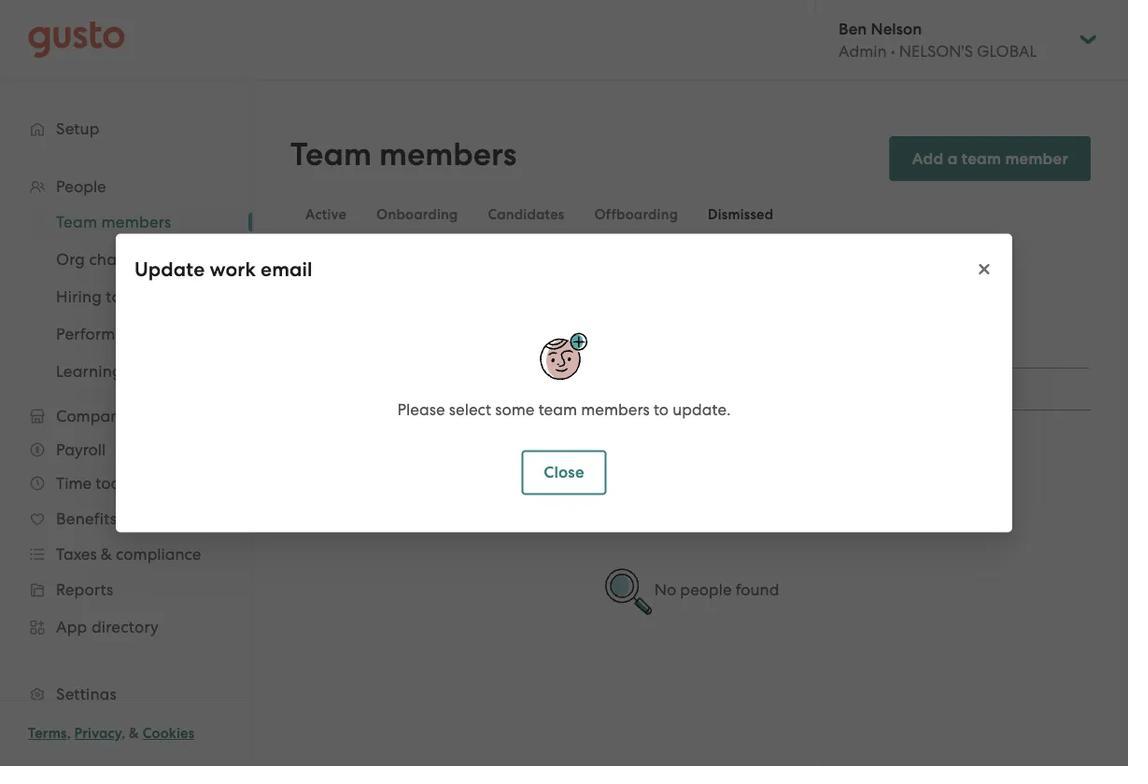 Task type: locate. For each thing, give the bounding box(es) containing it.
onboarding
[[377, 206, 458, 223]]

offboarding button
[[580, 192, 693, 237]]

team right a
[[962, 149, 1002, 168]]

dismissed
[[708, 206, 774, 223]]

1 horizontal spatial ,
[[122, 726, 126, 743]]

1 vertical spatial members
[[581, 400, 650, 419]]

some
[[495, 400, 535, 419]]

terms
[[28, 726, 67, 743]]

add a team member
[[912, 149, 1069, 168]]

team down department
[[539, 400, 577, 419]]

found
[[736, 581, 779, 600]]

members left to
[[581, 400, 650, 419]]

please
[[398, 400, 445, 419]]

0 vertical spatial team
[[962, 149, 1002, 168]]

update.
[[673, 400, 731, 419]]

terms , privacy , & cookies
[[28, 726, 195, 743]]

member
[[1006, 149, 1069, 168]]

, left & on the bottom of the page
[[122, 726, 126, 743]]

members
[[379, 136, 517, 174], [581, 400, 650, 419]]

cookies button
[[143, 723, 195, 746]]

1 horizontal spatial team
[[962, 149, 1002, 168]]

, left privacy
[[67, 726, 71, 743]]

team inside update work email dialog
[[539, 400, 577, 419]]

0 horizontal spatial members
[[379, 136, 517, 174]]

1 vertical spatial team
[[539, 400, 577, 419]]

update
[[135, 258, 205, 281]]

team inside button
[[962, 149, 1002, 168]]

home image
[[28, 21, 125, 58]]

team members
[[291, 136, 517, 174]]

0 horizontal spatial team
[[539, 400, 577, 419]]

candidates
[[488, 206, 565, 223]]

0 vertical spatial members
[[379, 136, 517, 174]]

close button
[[522, 451, 607, 496]]

please select some team members to update.
[[398, 400, 731, 419]]

a
[[948, 149, 958, 168]]

team
[[962, 149, 1002, 168], [539, 400, 577, 419]]

1 horizontal spatial members
[[581, 400, 650, 419]]

,
[[67, 726, 71, 743], [122, 726, 126, 743]]

cookies
[[143, 726, 195, 743]]

update work email
[[135, 258, 313, 281]]

active
[[305, 206, 347, 223]]

email
[[261, 258, 313, 281]]

members up onboarding on the left top of page
[[379, 136, 517, 174]]

0 horizontal spatial ,
[[67, 726, 71, 743]]

no people found
[[655, 581, 779, 600]]

terms link
[[28, 726, 67, 743]]



Task type: vqa. For each thing, say whether or not it's contained in the screenshot.
compensation
no



Task type: describe. For each thing, give the bounding box(es) containing it.
department button
[[490, 370, 696, 409]]

1 , from the left
[[67, 726, 71, 743]]

update work email dialog
[[116, 234, 1013, 533]]

to
[[654, 400, 669, 419]]

select
[[449, 400, 491, 419]]

members inside update work email dialog
[[581, 400, 650, 419]]

add a team member button
[[890, 136, 1091, 181]]

work
[[210, 258, 256, 281]]

department
[[501, 380, 592, 399]]

candidates button
[[473, 192, 580, 237]]

&
[[129, 726, 139, 743]]

active button
[[291, 192, 362, 237]]

no
[[655, 581, 677, 600]]

onboarding button
[[362, 192, 473, 237]]

close
[[544, 463, 585, 483]]

privacy link
[[74, 726, 122, 743]]

offboarding
[[595, 206, 678, 223]]

2 , from the left
[[122, 726, 126, 743]]

add
[[912, 149, 944, 168]]

dismissed button
[[693, 192, 789, 237]]

people
[[680, 581, 732, 600]]

account menu element
[[815, 0, 1101, 79]]

privacy
[[74, 726, 122, 743]]

Search people... field
[[291, 256, 739, 297]]

team
[[291, 136, 372, 174]]

team members tab list
[[291, 189, 1091, 241]]



